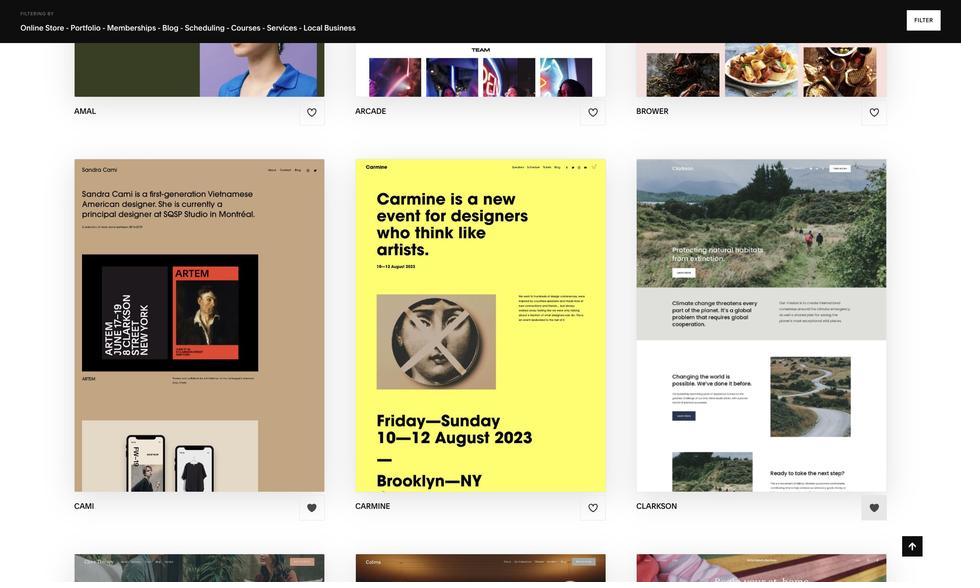 Task type: vqa. For each thing, say whether or not it's contained in the screenshot.
third the - from the left
yes



Task type: describe. For each thing, give the bounding box(es) containing it.
7 - from the left
[[299, 23, 302, 32]]

remove clarkson from your favorites list image
[[870, 503, 880, 514]]

memberships
[[107, 23, 156, 32]]

comet image
[[637, 555, 887, 583]]

add carmine to your favorites list image
[[588, 503, 599, 514]]

start with carmine
[[426, 308, 526, 318]]

cami image
[[75, 159, 324, 493]]

arcade image
[[356, 0, 606, 97]]

start with cami button
[[154, 301, 245, 326]]

start with cami
[[154, 308, 235, 318]]

3 start from the left
[[704, 308, 732, 318]]

filter
[[915, 17, 934, 24]]

store
[[45, 23, 64, 32]]

preview carmine link
[[438, 319, 524, 344]]

preview carmine
[[438, 326, 524, 336]]

by
[[48, 11, 54, 16]]

brower image
[[637, 0, 887, 97]]

scheduling
[[185, 23, 225, 32]]

carmine inside button
[[482, 308, 526, 318]]

start for preview cami
[[154, 308, 182, 318]]

remove cami from your favorites list image
[[307, 503, 317, 514]]

4 - from the left
[[180, 23, 183, 32]]

preview cami
[[166, 326, 233, 336]]

filtering by
[[20, 11, 54, 16]]

3 with from the left
[[734, 308, 758, 318]]

2 vertical spatial carmine
[[356, 502, 391, 512]]

preview clarkson
[[716, 326, 809, 336]]

3 - from the left
[[158, 23, 161, 32]]

2 vertical spatial clarkson
[[637, 502, 678, 512]]

online
[[20, 23, 44, 32]]

1 vertical spatial carmine
[[481, 326, 524, 336]]

preview for preview clarkson
[[716, 326, 756, 336]]

amal image
[[75, 0, 324, 97]]

colima image
[[356, 555, 606, 583]]

local
[[304, 23, 323, 32]]



Task type: locate. For each thing, give the bounding box(es) containing it.
portfolio
[[71, 23, 101, 32]]

business
[[324, 23, 356, 32]]

carmine image
[[356, 159, 606, 493]]

- right portfolio
[[102, 23, 105, 32]]

2 horizontal spatial start
[[704, 308, 732, 318]]

clove image
[[75, 555, 324, 583]]

0 vertical spatial clarkson
[[760, 308, 811, 318]]

with for cami
[[184, 308, 208, 318]]

preview
[[166, 326, 206, 336], [438, 326, 478, 336], [716, 326, 756, 336]]

clarkson
[[760, 308, 811, 318], [759, 326, 809, 336], [637, 502, 678, 512]]

blog
[[162, 23, 179, 32]]

preview clarkson link
[[716, 319, 809, 344]]

preview down start with clarkson
[[716, 326, 756, 336]]

1 horizontal spatial with
[[457, 308, 480, 318]]

1 horizontal spatial start
[[426, 308, 454, 318]]

with inside 'button'
[[184, 308, 208, 318]]

start for preview carmine
[[426, 308, 454, 318]]

2 start from the left
[[426, 308, 454, 318]]

filter button
[[908, 10, 941, 31]]

preview down start with carmine
[[438, 326, 478, 336]]

start
[[154, 308, 182, 318], [426, 308, 454, 318], [704, 308, 732, 318]]

- right blog
[[180, 23, 183, 32]]

clarkson inside button
[[760, 308, 811, 318]]

services
[[267, 23, 297, 32]]

amal
[[74, 107, 96, 116]]

with up 'preview cami'
[[184, 308, 208, 318]]

0 horizontal spatial start
[[154, 308, 182, 318]]

preview for preview carmine
[[438, 326, 478, 336]]

clarkson image
[[637, 159, 887, 493]]

1 - from the left
[[66, 23, 69, 32]]

2 horizontal spatial with
[[734, 308, 758, 318]]

preview for preview cami
[[166, 326, 206, 336]]

2 vertical spatial cami
[[74, 502, 94, 512]]

- left courses
[[227, 23, 230, 32]]

filtering
[[20, 11, 46, 16]]

1 horizontal spatial preview
[[438, 326, 478, 336]]

- right courses
[[262, 23, 265, 32]]

arcade
[[356, 107, 387, 116]]

preview cami link
[[166, 319, 233, 344]]

start inside 'button'
[[154, 308, 182, 318]]

1 start from the left
[[154, 308, 182, 318]]

-
[[66, 23, 69, 32], [102, 23, 105, 32], [158, 23, 161, 32], [180, 23, 183, 32], [227, 23, 230, 32], [262, 23, 265, 32], [299, 23, 302, 32]]

start with clarkson button
[[704, 301, 820, 326]]

2 horizontal spatial preview
[[716, 326, 756, 336]]

add arcade to your favorites list image
[[588, 108, 599, 118]]

2 with from the left
[[457, 308, 480, 318]]

1 vertical spatial cami
[[209, 326, 233, 336]]

5 - from the left
[[227, 23, 230, 32]]

carmine
[[482, 308, 526, 318], [481, 326, 524, 336], [356, 502, 391, 512]]

0 horizontal spatial preview
[[166, 326, 206, 336]]

cami
[[210, 308, 235, 318], [209, 326, 233, 336], [74, 502, 94, 512]]

online store - portfolio - memberships - blog - scheduling - courses - services - local business
[[20, 23, 356, 32]]

start with carmine button
[[426, 301, 535, 326]]

1 preview from the left
[[166, 326, 206, 336]]

add amal to your favorites list image
[[307, 108, 317, 118]]

2 preview from the left
[[438, 326, 478, 336]]

cami inside 'button'
[[210, 308, 235, 318]]

courses
[[231, 23, 261, 32]]

add brower to your favorites list image
[[870, 108, 880, 118]]

with
[[184, 308, 208, 318], [457, 308, 480, 318], [734, 308, 758, 318]]

with for carmine
[[457, 308, 480, 318]]

- right store
[[66, 23, 69, 32]]

3 preview from the left
[[716, 326, 756, 336]]

- left local
[[299, 23, 302, 32]]

6 - from the left
[[262, 23, 265, 32]]

- left blog
[[158, 23, 161, 32]]

0 vertical spatial cami
[[210, 308, 235, 318]]

brower
[[637, 107, 669, 116]]

preview down "start with cami" at the bottom of page
[[166, 326, 206, 336]]

with up preview carmine
[[457, 308, 480, 318]]

1 vertical spatial clarkson
[[759, 326, 809, 336]]

1 with from the left
[[184, 308, 208, 318]]

0 horizontal spatial with
[[184, 308, 208, 318]]

2 - from the left
[[102, 23, 105, 32]]

start with clarkson
[[704, 308, 811, 318]]

back to top image
[[908, 542, 918, 552]]

with up the preview clarkson
[[734, 308, 758, 318]]

0 vertical spatial carmine
[[482, 308, 526, 318]]



